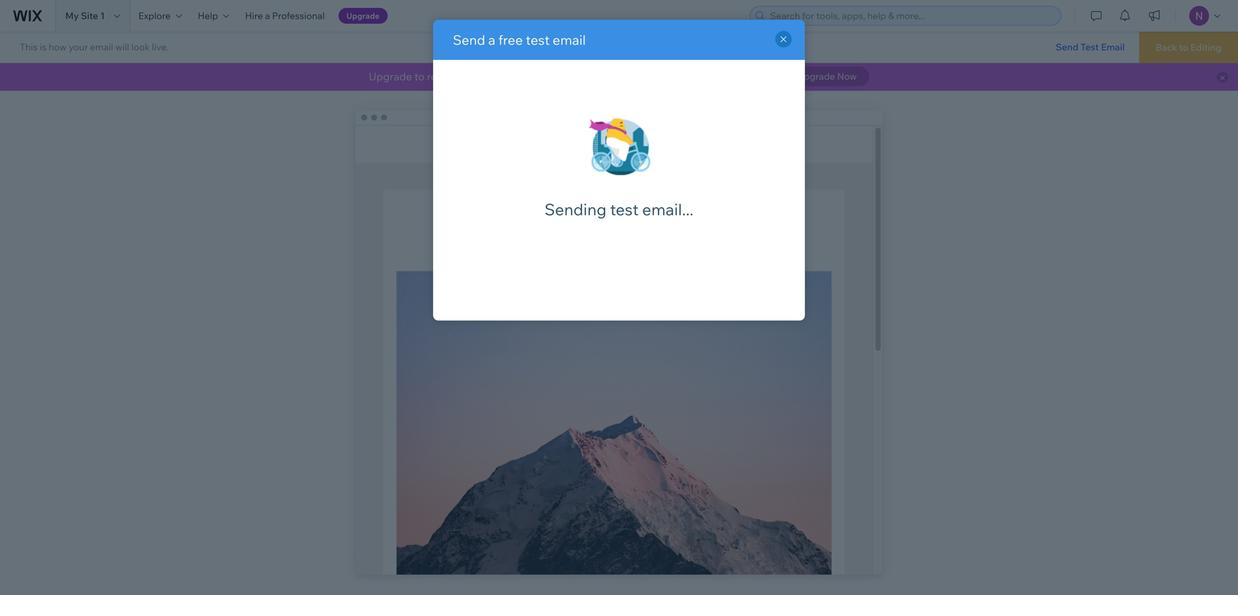 Task type: locate. For each thing, give the bounding box(es) containing it.
email
[[553, 32, 586, 48], [90, 41, 113, 53]]

to for back
[[1179, 42, 1188, 53]]

0 horizontal spatial emails
[[560, 70, 591, 83]]

to inside 'button'
[[1179, 42, 1188, 53]]

test
[[526, 32, 550, 48], [610, 200, 639, 220]]

upgrade left the remove on the top
[[369, 70, 412, 83]]

upgrade inside button
[[346, 11, 380, 21]]

a
[[265, 10, 270, 21], [488, 32, 495, 48]]

upgrade left now
[[797, 71, 835, 82]]

a for free
[[488, 32, 495, 48]]

back to editing button
[[1139, 32, 1238, 63]]

email up upgrade to remove wix branding from emails and send more emails per month.
[[553, 32, 586, 48]]

professional
[[272, 10, 325, 21]]

to left the remove on the top
[[414, 70, 425, 83]]

test
[[1081, 41, 1099, 53]]

this
[[20, 41, 38, 53]]

1 horizontal spatial send
[[1056, 41, 1078, 53]]

send
[[615, 70, 639, 83]]

hire a professional
[[245, 10, 325, 21]]

to right the back
[[1179, 42, 1188, 53]]

remove
[[427, 70, 464, 83]]

to
[[1179, 42, 1188, 53], [414, 70, 425, 83]]

help button
[[190, 0, 237, 32]]

email
[[1101, 41, 1125, 53]]

and
[[594, 70, 612, 83]]

1 emails from the left
[[560, 70, 591, 83]]

help
[[198, 10, 218, 21]]

1 horizontal spatial email
[[553, 32, 586, 48]]

send up wix
[[453, 32, 485, 48]]

editing
[[1190, 42, 1222, 53]]

a left the free
[[488, 32, 495, 48]]

send for send test email
[[1056, 41, 1078, 53]]

per
[[703, 70, 720, 83]]

month.
[[722, 70, 757, 83]]

upgrade right professional
[[346, 11, 380, 21]]

send
[[453, 32, 485, 48], [1056, 41, 1078, 53]]

1 horizontal spatial a
[[488, 32, 495, 48]]

test left "email..."
[[610, 200, 639, 220]]

how
[[49, 41, 67, 53]]

site
[[81, 10, 98, 21]]

0 vertical spatial a
[[265, 10, 270, 21]]

1 horizontal spatial to
[[1179, 42, 1188, 53]]

explore
[[138, 10, 171, 21]]

emails left and
[[560, 70, 591, 83]]

1
[[100, 10, 105, 21]]

0 horizontal spatial to
[[414, 70, 425, 83]]

upgrade for upgrade
[[346, 11, 380, 21]]

upgrade to remove wix branding from emails and send more emails per month.
[[369, 70, 760, 83]]

my
[[65, 10, 79, 21]]

1 vertical spatial to
[[414, 70, 425, 83]]

branding
[[487, 70, 532, 83]]

test right the free
[[526, 32, 550, 48]]

0 vertical spatial test
[[526, 32, 550, 48]]

email for your
[[90, 41, 113, 53]]

1 horizontal spatial emails
[[669, 70, 701, 83]]

send left test on the top of the page
[[1056, 41, 1078, 53]]

send test email
[[1056, 41, 1125, 53]]

emails
[[560, 70, 591, 83], [669, 70, 701, 83]]

0 horizontal spatial a
[[265, 10, 270, 21]]

upgrade now
[[797, 71, 857, 82]]

upgrade
[[346, 11, 380, 21], [369, 70, 412, 83], [797, 71, 835, 82]]

2 emails from the left
[[669, 70, 701, 83]]

this is how your email will look live.
[[20, 41, 168, 53]]

1 vertical spatial a
[[488, 32, 495, 48]]

email left the will
[[90, 41, 113, 53]]

0 vertical spatial to
[[1179, 42, 1188, 53]]

emails left "per" at the right top of page
[[669, 70, 701, 83]]

0 horizontal spatial email
[[90, 41, 113, 53]]

1 horizontal spatial test
[[610, 200, 639, 220]]

a right hire
[[265, 10, 270, 21]]

my site 1
[[65, 10, 105, 21]]

0 horizontal spatial send
[[453, 32, 485, 48]]



Task type: vqa. For each thing, say whether or not it's contained in the screenshot.
Site
yes



Task type: describe. For each thing, give the bounding box(es) containing it.
back to editing
[[1156, 42, 1222, 53]]

from
[[534, 70, 557, 83]]

a for professional
[[265, 10, 270, 21]]

is
[[40, 41, 46, 53]]

email for test
[[553, 32, 586, 48]]

to for upgrade
[[414, 70, 425, 83]]

now
[[837, 71, 857, 82]]

send a free test email
[[453, 32, 586, 48]]

sending test email...
[[545, 200, 693, 220]]

upgrade for upgrade to remove wix branding from emails and send more emails per month.
[[369, 70, 412, 83]]

hire
[[245, 10, 263, 21]]

upgrade button
[[339, 8, 387, 24]]

0 horizontal spatial test
[[526, 32, 550, 48]]

back
[[1156, 42, 1177, 53]]

free
[[498, 32, 523, 48]]

hire a professional link
[[237, 0, 333, 32]]

Search for tools, apps, help & more... field
[[766, 7, 1057, 25]]

1 vertical spatial test
[[610, 200, 639, 220]]

your
[[69, 41, 88, 53]]

send for send a free test email
[[453, 32, 485, 48]]

wix
[[466, 70, 485, 83]]

more
[[641, 70, 667, 83]]

live.
[[152, 41, 168, 53]]

will
[[115, 41, 129, 53]]

email...
[[642, 200, 693, 220]]

look
[[131, 41, 150, 53]]

sending
[[545, 200, 607, 220]]

upgrade for upgrade now
[[797, 71, 835, 82]]

upgrade now link
[[785, 67, 869, 86]]



